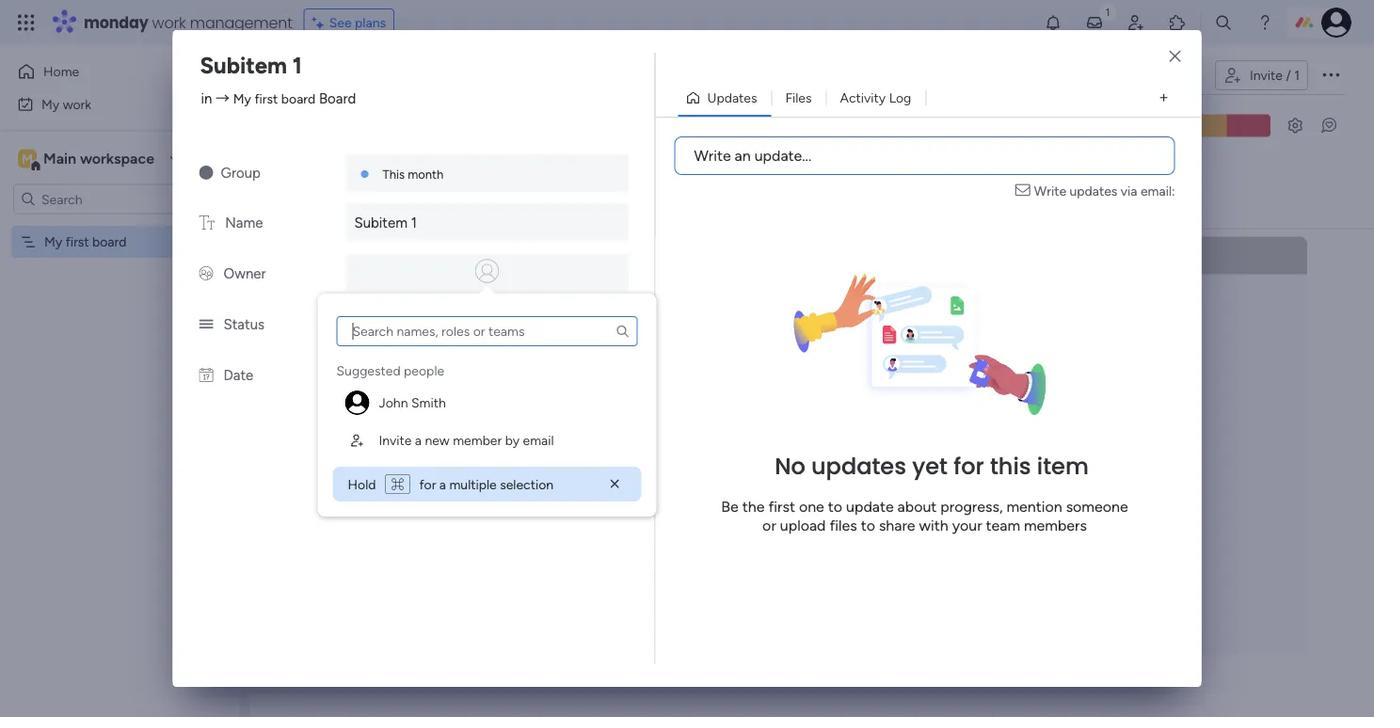 Task type: locate. For each thing, give the bounding box(es) containing it.
members
[[1024, 516, 1087, 534]]

tree grid inside dialog
[[337, 354, 638, 459]]

invite / 1 button
[[1215, 60, 1308, 90]]

2 project from the left
[[566, 296, 605, 311]]

2 due date from the left
[[581, 337, 630, 353]]

board left board
[[281, 90, 316, 106]]

1 vertical spatial to
[[861, 516, 875, 534]]

for right the ⌘ in the left bottom of the page
[[419, 477, 436, 493]]

suggested
[[337, 363, 401, 379]]

project
[[306, 296, 345, 311], [566, 296, 605, 311], [826, 296, 865, 311]]

1 horizontal spatial due
[[581, 337, 603, 353]]

0 horizontal spatial a
[[415, 433, 422, 449]]

no updates yet for this item dialog
[[0, 0, 1374, 717]]

1 horizontal spatial board
[[281, 90, 316, 106]]

first up or
[[769, 498, 795, 515]]

board inside my first board field
[[374, 61, 441, 93]]

subitem 1 down this
[[354, 215, 417, 232]]

work inside button
[[63, 96, 91, 112]]

invite members image
[[1127, 13, 1146, 32]]

1 horizontal spatial for
[[954, 451, 984, 482]]

0 horizontal spatial date
[[346, 337, 371, 353]]

name
[[225, 215, 263, 232]]

3 due date from the left
[[841, 337, 890, 353]]

0 horizontal spatial board
[[92, 234, 127, 250]]

my first board inside list box
[[44, 234, 127, 250]]

work
[[152, 12, 186, 33], [63, 96, 91, 112]]

close image
[[1170, 50, 1181, 64]]

1 horizontal spatial date
[[606, 337, 630, 353]]

0 horizontal spatial due date
[[321, 337, 371, 353]]

write for write an update...
[[694, 147, 731, 165]]

nov left 18 on the right of the page
[[947, 338, 969, 353]]

work right monday
[[152, 12, 186, 33]]

v2 calendar view small outline image for nov 17
[[302, 337, 314, 353]]

tree grid containing suggested people
[[337, 354, 638, 459]]

to down update
[[861, 516, 875, 534]]

due for project 1
[[581, 337, 603, 353]]

0 vertical spatial a
[[415, 433, 422, 449]]

first
[[328, 61, 369, 93], [255, 90, 278, 106], [66, 234, 89, 250], [769, 498, 795, 515]]

first down 'search in workspace' field
[[66, 234, 89, 250]]

1 vertical spatial a
[[439, 477, 446, 493]]

invite inside button
[[1250, 67, 1283, 83]]

progress,
[[941, 498, 1003, 515]]

My first board field
[[286, 61, 445, 93]]

0 horizontal spatial invite
[[379, 433, 412, 449]]

None search field
[[337, 316, 638, 346]]

1 horizontal spatial /
[[645, 247, 651, 265]]

1 horizontal spatial subitem 1
[[354, 215, 417, 232]]

0 horizontal spatial due
[[321, 337, 343, 353]]

my
[[291, 61, 323, 93], [233, 90, 251, 106], [41, 96, 60, 112], [44, 234, 62, 250]]

add view image up filter by anything icon
[[654, 68, 662, 82]]

first inside list box
[[66, 234, 89, 250]]

by
[[505, 433, 520, 449]]

due right v2 calendar view small outline image
[[581, 337, 603, 353]]

alert
[[333, 467, 642, 502]]

add view image up email:
[[1160, 91, 1168, 105]]

1 vertical spatial invite
[[379, 433, 412, 449]]

v2 calendar view small outline image
[[302, 337, 314, 353], [822, 337, 834, 353]]

my work
[[41, 96, 91, 112]]

Search in workspace field
[[40, 188, 157, 210]]

due date down 3 on the top right
[[841, 337, 890, 353]]

due date for project 3
[[841, 337, 890, 353]]

write left via on the right top of the page
[[1034, 183, 1067, 199]]

1 vertical spatial add view image
[[1160, 91, 1168, 105]]

1 horizontal spatial my first board
[[291, 61, 441, 93]]

0 horizontal spatial /
[[330, 247, 337, 265]]

0 vertical spatial updates
[[1070, 183, 1118, 199]]

0 vertical spatial to
[[828, 498, 843, 515]]

selection
[[500, 477, 554, 493]]

0 horizontal spatial subitem
[[200, 51, 287, 79]]

tree grid
[[337, 354, 638, 459]]

[object object] element containing john smith
[[337, 384, 638, 422]]

my first board inside field
[[291, 61, 441, 93]]

updates up update
[[811, 451, 907, 482]]

/
[[1286, 67, 1291, 83], [330, 247, 337, 265], [645, 247, 651, 265]]

board inside my first board list box
[[92, 234, 127, 250]]

v2 calendar view small outline image down project 3
[[822, 337, 834, 353]]

a left multiple
[[439, 477, 446, 493]]

1 [object object] element from the top
[[337, 384, 638, 422]]

subitems right the v2 subtasks column small outline icon
[[321, 377, 373, 392]]

updates for no
[[811, 451, 907, 482]]

alert containing hold
[[333, 467, 642, 502]]

a for invite
[[415, 433, 422, 449]]

due date inside list box
[[581, 337, 630, 353]]

write an update... button
[[674, 136, 1175, 175]]

it
[[632, 247, 641, 265]]

subitems
[[321, 377, 373, 392], [841, 377, 892, 392]]

2 horizontal spatial project
[[826, 296, 865, 311]]

project left 2
[[306, 296, 345, 311]]

working on it / 1
[[551, 247, 661, 265]]

1 horizontal spatial updates
[[1070, 183, 1118, 199]]

my inside button
[[41, 96, 60, 112]]

dapulse text column image
[[199, 215, 215, 232]]

1 vertical spatial subitem
[[354, 215, 408, 232]]

0 horizontal spatial my first board
[[44, 234, 127, 250]]

write left an
[[694, 147, 731, 165]]

write inside button
[[694, 147, 731, 165]]

1 horizontal spatial write
[[1034, 183, 1067, 199]]

2 horizontal spatial due date
[[841, 337, 890, 353]]

1 horizontal spatial subitem
[[354, 215, 408, 232]]

0 horizontal spatial nov
[[427, 338, 450, 353]]

for a multiple selection
[[416, 477, 554, 493]]

first inside be the first one to update about progress, mention someone or upload files to share with your team members
[[769, 498, 795, 515]]

select product image
[[17, 13, 36, 32]]

1 horizontal spatial work
[[152, 12, 186, 33]]

working
[[551, 247, 607, 265]]

my first board
[[291, 61, 441, 93], [44, 234, 127, 250]]

1
[[292, 51, 302, 79], [1295, 67, 1300, 83], [411, 215, 417, 232], [340, 247, 346, 265], [655, 247, 661, 265], [608, 296, 613, 311]]

for right yet
[[954, 451, 984, 482]]

for
[[954, 451, 984, 482], [419, 477, 436, 493]]

none search field inside dialog
[[337, 316, 638, 346]]

about
[[898, 498, 937, 515]]

write updates via email:
[[1034, 183, 1175, 199]]

option
[[0, 225, 240, 229]]

add view image
[[654, 68, 662, 82], [1160, 91, 1168, 105]]

1 horizontal spatial add view image
[[1160, 91, 1168, 105]]

v2 calendar view small outline image for nov 18
[[822, 337, 834, 353]]

to up files
[[828, 498, 843, 515]]

project for project 1
[[566, 296, 605, 311]]

1 vertical spatial subitem 1
[[354, 215, 417, 232]]

list box containing project 1
[[554, 278, 777, 465]]

updates
[[1070, 183, 1118, 199], [811, 451, 907, 482]]

my first board link
[[233, 90, 316, 106]]

v2 subtasks column small outline image
[[302, 377, 314, 392]]

due date up suggested
[[321, 337, 371, 353]]

1 project from the left
[[306, 296, 345, 311]]

a inside alert
[[439, 477, 446, 493]]

activity log
[[840, 90, 911, 106]]

3 project from the left
[[826, 296, 865, 311]]

3 due from the left
[[841, 337, 863, 353]]

0 vertical spatial my first board
[[291, 61, 441, 93]]

project left 3 on the top right
[[826, 296, 865, 311]]

0 horizontal spatial write
[[694, 147, 731, 165]]

a
[[415, 433, 422, 449], [439, 477, 446, 493]]

m
[[22, 151, 33, 167]]

1 horizontal spatial nov
[[947, 338, 969, 353]]

workspace image
[[18, 148, 37, 169]]

work for monday
[[152, 12, 186, 33]]

sort
[[716, 117, 741, 133]]

0 vertical spatial subitem
[[200, 51, 287, 79]]

2 horizontal spatial /
[[1286, 67, 1291, 83]]

dialog containing suggested people
[[318, 294, 657, 517]]

row group
[[280, 237, 1319, 717]]

0 horizontal spatial work
[[63, 96, 91, 112]]

see plans
[[329, 15, 386, 31]]

board down plans
[[374, 61, 441, 93]]

first down see plans button
[[328, 61, 369, 93]]

2 [object object] element from the top
[[337, 422, 638, 459]]

this
[[383, 167, 405, 182]]

0 horizontal spatial v2 calendar view small outline image
[[302, 337, 314, 353]]

the
[[743, 498, 765, 515]]

⌘
[[391, 477, 404, 493]]

john smith
[[379, 395, 446, 411]]

my first board down 'search in workspace' field
[[44, 234, 127, 250]]

1 horizontal spatial subitems
[[841, 377, 892, 392]]

write an update...
[[694, 147, 812, 165]]

0 horizontal spatial subitem 1
[[200, 51, 302, 79]]

invite a new member by email
[[379, 433, 554, 449]]

1 vertical spatial updates
[[811, 451, 907, 482]]

1 vertical spatial work
[[63, 96, 91, 112]]

0 vertical spatial invite
[[1250, 67, 1283, 83]]

write for write updates via email:
[[1034, 183, 1067, 199]]

help image
[[1256, 13, 1275, 32]]

[object object] element up for a multiple selection
[[337, 422, 638, 459]]

date left v2 overdue deadline image on the top left of page
[[606, 337, 630, 353]]

people
[[404, 363, 444, 379]]

invite inside dialog
[[379, 433, 412, 449]]

2 horizontal spatial date
[[866, 337, 890, 353]]

or
[[763, 516, 776, 534]]

date inside list box
[[606, 337, 630, 353]]

project up v2 calendar view small outline image
[[566, 296, 605, 311]]

1 horizontal spatial invite
[[1250, 67, 1283, 83]]

subitem down this
[[354, 215, 408, 232]]

0 vertical spatial work
[[152, 12, 186, 33]]

first right → at the top of page
[[255, 90, 278, 106]]

subitem up → at the top of page
[[200, 51, 287, 79]]

my inside my first board field
[[291, 61, 323, 93]]

due date right v2 calendar view small outline image
[[581, 337, 630, 353]]

[object object] element up member
[[337, 384, 638, 422]]

owner
[[224, 265, 266, 282]]

updates
[[707, 90, 757, 106]]

list box containing suggested people
[[333, 316, 642, 459]]

subitem
[[200, 51, 287, 79], [354, 215, 408, 232]]

board down 'search in workspace' field
[[92, 234, 127, 250]]

management
[[190, 12, 292, 33]]

1 nov from the left
[[427, 338, 450, 353]]

due down the 'project 2'
[[321, 337, 343, 353]]

2 subitems from the left
[[841, 377, 892, 392]]

email
[[523, 433, 554, 449]]

subitem 1
[[200, 51, 302, 79], [354, 215, 417, 232]]

date down 3 on the top right
[[866, 337, 890, 353]]

updates left via on the right top of the page
[[1070, 183, 1118, 199]]

dialog
[[318, 294, 657, 517]]

2 date from the left
[[606, 337, 630, 353]]

1 vertical spatial my first board
[[44, 234, 127, 250]]

a left "new"
[[415, 433, 422, 449]]

1 vertical spatial write
[[1034, 183, 1067, 199]]

nov for nov 18
[[947, 338, 969, 353]]

[object object] element
[[337, 384, 638, 422], [337, 422, 638, 459]]

2 due from the left
[[581, 337, 603, 353]]

v2 status image
[[199, 316, 213, 333]]

list box
[[554, 278, 777, 465], [333, 316, 642, 459]]

3 date from the left
[[866, 337, 890, 353]]

0 vertical spatial add view image
[[654, 68, 662, 82]]

updates for write
[[1070, 183, 1118, 199]]

v2 overdue deadline image
[[644, 337, 659, 355]]

a inside the [object object] element
[[415, 433, 422, 449]]

project for project 3
[[826, 296, 865, 311]]

be the first one to update about progress, mention someone or upload files to share with your team members
[[721, 498, 1128, 534]]

email:
[[1141, 183, 1175, 199]]

board
[[319, 90, 356, 107]]

my first board down plans
[[291, 61, 441, 93]]

1 horizontal spatial a
[[439, 477, 446, 493]]

2 horizontal spatial board
[[374, 61, 441, 93]]

due
[[321, 337, 343, 353], [581, 337, 603, 353], [841, 337, 863, 353]]

board inside in → my first board board
[[281, 90, 316, 106]]

this
[[990, 451, 1031, 482]]

john smith image
[[1322, 8, 1352, 38]]

work down home
[[63, 96, 91, 112]]

work for my
[[63, 96, 91, 112]]

files
[[830, 516, 857, 534]]

no updates yet for this item
[[775, 451, 1089, 482]]

date up suggested
[[346, 337, 371, 353]]

list box inside dialog
[[333, 316, 642, 459]]

update
[[846, 498, 894, 515]]

2 horizontal spatial due
[[841, 337, 863, 353]]

subitem 1 up my first board link
[[200, 51, 302, 79]]

suggested people
[[337, 363, 444, 379]]

1 horizontal spatial project
[[566, 296, 605, 311]]

0 horizontal spatial updates
[[811, 451, 907, 482]]

nov left 17
[[427, 338, 450, 353]]

be
[[721, 498, 739, 515]]

[object object] element containing invite a new member by email
[[337, 422, 638, 459]]

project for project 2
[[306, 296, 345, 311]]

nov
[[427, 338, 450, 353], [947, 338, 969, 353]]

0 vertical spatial write
[[694, 147, 731, 165]]

see plans button
[[304, 8, 395, 37]]

envelope o image
[[1016, 181, 1034, 201]]

invite down john
[[379, 433, 412, 449]]

invite for invite a new member by email
[[379, 433, 412, 449]]

an
[[735, 147, 751, 165]]

search everything image
[[1214, 13, 1233, 32]]

0 horizontal spatial subitems
[[321, 377, 373, 392]]

subitems down 3 on the top right
[[841, 377, 892, 392]]

to
[[828, 498, 843, 515], [861, 516, 875, 534]]

1 horizontal spatial due date
[[581, 337, 630, 353]]

due down project 3
[[841, 337, 863, 353]]

0 horizontal spatial project
[[306, 296, 345, 311]]

/ inside button
[[1286, 67, 1291, 83]]

1 v2 calendar view small outline image from the left
[[302, 337, 314, 353]]

invite down help image
[[1250, 67, 1283, 83]]

date
[[346, 337, 371, 353], [606, 337, 630, 353], [866, 337, 890, 353]]

2 v2 calendar view small outline image from the left
[[822, 337, 834, 353]]

1 horizontal spatial v2 calendar view small outline image
[[822, 337, 834, 353]]

v2 calendar view small outline image up the v2 subtasks column small outline icon
[[302, 337, 314, 353]]

2 nov from the left
[[947, 338, 969, 353]]

share
[[879, 516, 916, 534]]

write
[[694, 147, 731, 165], [1034, 183, 1067, 199]]

in
[[201, 90, 212, 107]]



Task type: vqa. For each thing, say whether or not it's contained in the screenshot.
My first board to the right
yes



Task type: describe. For each thing, give the bounding box(es) containing it.
project 3
[[826, 296, 875, 311]]

files button
[[771, 83, 826, 113]]

filter by anything image
[[658, 114, 680, 137]]

0 vertical spatial subitem 1
[[200, 51, 302, 79]]

this month
[[383, 167, 444, 182]]

update...
[[755, 147, 812, 165]]

workspace selection element
[[18, 147, 157, 172]]

date for project 1
[[606, 337, 630, 353]]

your
[[952, 516, 982, 534]]

one
[[799, 498, 824, 515]]

due date for project 1
[[581, 337, 630, 353]]

group
[[221, 165, 261, 182]]

on
[[611, 247, 628, 265]]

v2 sun image
[[199, 165, 213, 182]]

/ 1
[[330, 247, 346, 265]]

inbox image
[[1085, 13, 1104, 32]]

18
[[972, 338, 985, 353]]

main
[[43, 150, 76, 168]]

workspace
[[80, 150, 154, 168]]

updates button
[[678, 83, 771, 113]]

1 image
[[1099, 1, 1116, 22]]

monday
[[84, 12, 148, 33]]

main workspace
[[43, 150, 154, 168]]

Search for content search field
[[337, 316, 638, 346]]

list box inside row group
[[554, 278, 777, 465]]

member
[[453, 433, 502, 449]]

row group containing / 1
[[280, 237, 1319, 717]]

v2 done deadline image
[[384, 337, 399, 355]]

log
[[889, 90, 911, 106]]

search image
[[615, 324, 630, 339]]

my inside my first board list box
[[44, 234, 62, 250]]

notifications image
[[1044, 13, 1063, 32]]

v2 multiple person column image
[[199, 265, 213, 282]]

item
[[1037, 451, 1089, 482]]

someone
[[1066, 498, 1128, 515]]

upload
[[780, 516, 826, 534]]

in → my first board board
[[201, 90, 356, 107]]

multiple
[[449, 477, 497, 493]]

home button
[[11, 56, 202, 87]]

john
[[379, 395, 408, 411]]

first inside in → my first board board
[[255, 90, 278, 106]]

date
[[224, 367, 253, 384]]

apps image
[[1168, 13, 1187, 32]]

status
[[224, 316, 265, 333]]

a for for
[[439, 477, 446, 493]]

dapulse date column image
[[199, 367, 213, 384]]

suggested people row
[[337, 354, 444, 380]]

1 date from the left
[[346, 337, 371, 353]]

0 horizontal spatial add view image
[[654, 68, 662, 82]]

v2 subitems open image
[[437, 378, 449, 393]]

with
[[919, 516, 949, 534]]

see
[[329, 15, 352, 31]]

project 1
[[566, 296, 613, 311]]

nov for nov 17
[[427, 338, 450, 353]]

smith
[[411, 395, 446, 411]]

2
[[348, 296, 355, 311]]

→
[[216, 90, 230, 107]]

my inside in → my first board board
[[233, 90, 251, 106]]

month
[[408, 167, 444, 182]]

sort button
[[686, 110, 753, 140]]

1 subitems from the left
[[321, 377, 373, 392]]

1 horizontal spatial to
[[861, 516, 875, 534]]

1 due date from the left
[[321, 337, 371, 353]]

my work button
[[11, 89, 202, 119]]

home
[[43, 64, 79, 80]]

invite for invite / 1
[[1250, 67, 1283, 83]]

due for project 3
[[841, 337, 863, 353]]

no
[[775, 451, 806, 482]]

v2 calendar view small outline image
[[562, 337, 574, 353]]

mention
[[1007, 498, 1062, 515]]

invite / 1
[[1250, 67, 1300, 83]]

3
[[868, 296, 875, 311]]

yet
[[912, 451, 948, 482]]

0 horizontal spatial for
[[419, 477, 436, 493]]

0 horizontal spatial to
[[828, 498, 843, 515]]

my first board list box
[[0, 222, 240, 512]]

new
[[425, 433, 450, 449]]

alert inside dialog
[[333, 467, 642, 502]]

first inside field
[[328, 61, 369, 93]]

activity
[[840, 90, 886, 106]]

v2 subitems open image
[[957, 378, 969, 393]]

hold
[[348, 477, 379, 493]]

nov 17
[[427, 338, 465, 353]]

dialog inside 'no updates yet for this item' dialog
[[318, 294, 657, 517]]

project 2
[[306, 296, 355, 311]]

date for project 3
[[866, 337, 890, 353]]

1 due from the left
[[321, 337, 343, 353]]

activity log button
[[826, 83, 926, 113]]

monday work management
[[84, 12, 292, 33]]

1 inside button
[[1295, 67, 1300, 83]]

plans
[[355, 15, 386, 31]]

close image
[[606, 475, 625, 494]]

team
[[986, 516, 1020, 534]]

17
[[453, 338, 465, 353]]

nov 18
[[947, 338, 985, 353]]

via
[[1121, 183, 1138, 199]]

files
[[785, 90, 812, 106]]



